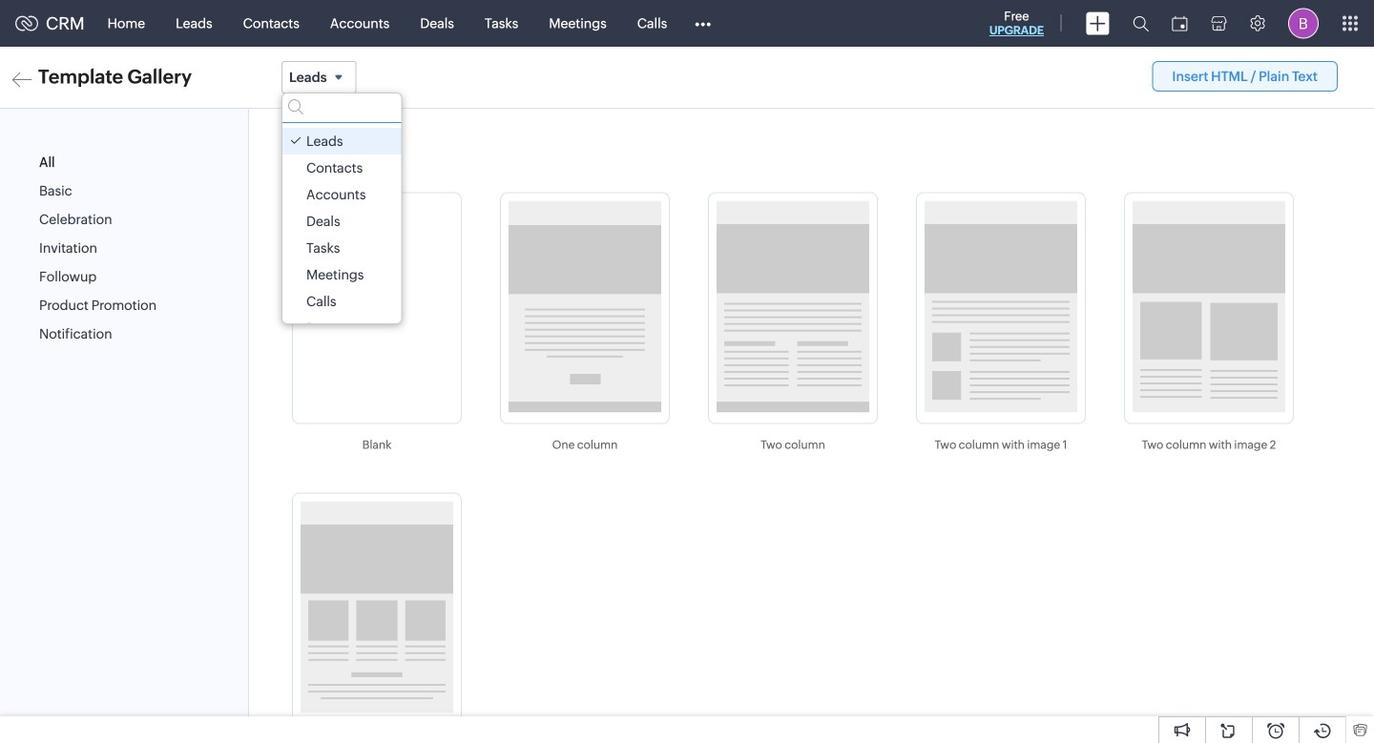 Task type: vqa. For each thing, say whether or not it's contained in the screenshot.
Chemel
no



Task type: describe. For each thing, give the bounding box(es) containing it.
search element
[[1122, 0, 1161, 47]]

profile image
[[1289, 8, 1319, 39]]

logo image
[[15, 16, 38, 31]]

Other Modules field
[[683, 8, 724, 39]]

create menu element
[[1075, 0, 1122, 46]]

calendar image
[[1172, 16, 1189, 31]]



Task type: locate. For each thing, give the bounding box(es) containing it.
None search field
[[283, 94, 401, 123]]

create menu image
[[1086, 12, 1110, 35]]

profile element
[[1277, 0, 1331, 46]]

None field
[[282, 61, 357, 94]]

tree
[[283, 123, 401, 342]]

not loaded image
[[301, 201, 453, 413], [509, 201, 662, 413], [717, 201, 870, 413], [925, 201, 1078, 413], [1133, 201, 1286, 413], [301, 502, 453, 714]]

search image
[[1133, 15, 1149, 32]]



